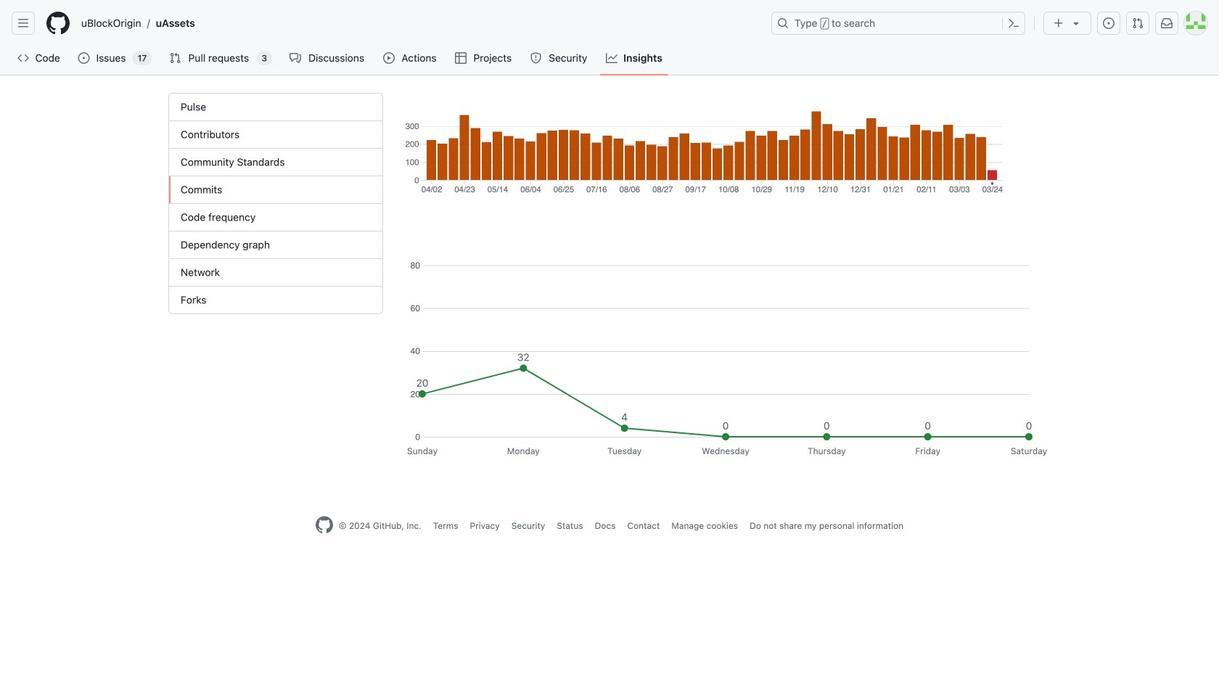 Task type: locate. For each thing, give the bounding box(es) containing it.
git pull request image
[[1132, 17, 1144, 29], [169, 52, 181, 64]]

0 horizontal spatial homepage image
[[46, 12, 70, 35]]

notifications image
[[1161, 17, 1173, 29]]

0 horizontal spatial git pull request image
[[169, 52, 181, 64]]

code image
[[17, 52, 29, 64]]

0 vertical spatial homepage image
[[46, 12, 70, 35]]

0 vertical spatial git pull request image
[[1132, 17, 1144, 29]]

1 vertical spatial git pull request image
[[169, 52, 181, 64]]

triangle down image
[[1070, 17, 1082, 29]]

list
[[75, 12, 763, 35]]

plus image
[[1053, 17, 1064, 29]]

command palette image
[[1008, 17, 1020, 29]]

1 horizontal spatial homepage image
[[316, 516, 333, 534]]

comment discussion image
[[290, 52, 301, 64]]

insights element
[[168, 93, 383, 314]]

1 horizontal spatial git pull request image
[[1132, 17, 1144, 29]]

graph image
[[606, 52, 618, 64]]

homepage image
[[46, 12, 70, 35], [316, 516, 333, 534]]

play image
[[383, 52, 395, 64]]



Task type: describe. For each thing, give the bounding box(es) containing it.
1 vertical spatial homepage image
[[316, 516, 333, 534]]

git pull request image for issue opened icon
[[1132, 17, 1144, 29]]

git pull request image for issue opened image at the top left of page
[[169, 52, 181, 64]]

issue opened image
[[78, 52, 90, 64]]

shield image
[[530, 52, 542, 64]]

issue opened image
[[1103, 17, 1115, 29]]

table image
[[455, 52, 467, 64]]



Task type: vqa. For each thing, say whether or not it's contained in the screenshot.
Homepage icon
yes



